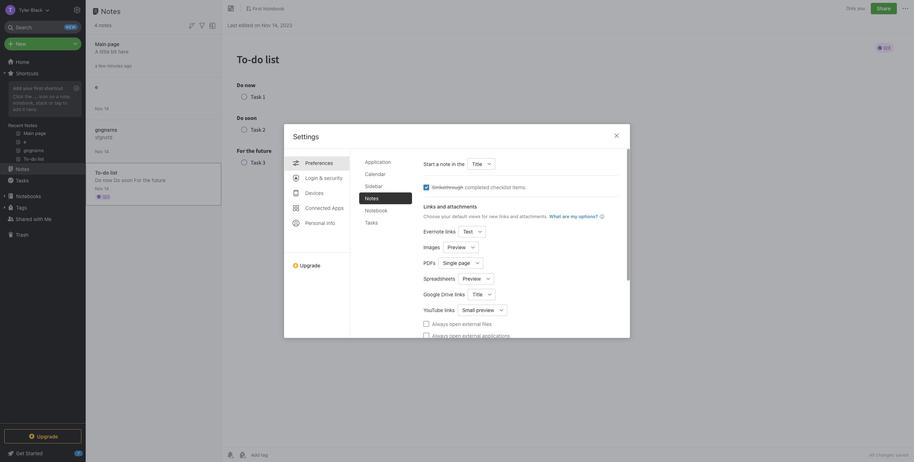 Task type: describe. For each thing, give the bounding box(es) containing it.
notebook inside 'tab'
[[365, 207, 388, 214]]

links right new
[[499, 214, 509, 219]]

in
[[452, 161, 456, 167]]

nov up the 0/3
[[95, 186, 103, 191]]

always open external applications
[[432, 333, 510, 339]]

sfgnsfd
[[95, 134, 112, 140]]

views
[[468, 214, 481, 219]]

text
[[463, 229, 473, 235]]

Choose default view option for Images field
[[443, 242, 479, 253]]

to-do list do now do soon for the future
[[95, 169, 166, 183]]

to
[[63, 100, 67, 106]]

notebook,
[[13, 100, 35, 106]]

pdfs
[[424, 260, 436, 266]]

always open external files
[[432, 321, 492, 327]]

main page a little bit here
[[95, 41, 129, 54]]

links down drive
[[444, 307, 455, 313]]

...
[[33, 94, 38, 99]]

tasks button
[[0, 175, 85, 186]]

first
[[34, 85, 43, 91]]

or
[[49, 100, 53, 106]]

me
[[44, 216, 52, 222]]

single
[[443, 260, 457, 266]]

14 for e
[[104, 106, 109, 111]]

links
[[424, 204, 436, 210]]

always for always open external files
[[432, 321, 448, 327]]

tags button
[[0, 202, 85, 213]]

strikethrough completed checklist items.
[[432, 184, 527, 190]]

tasks inside tab
[[365, 220, 378, 226]]

tab list for start a note in the
[[359, 156, 418, 338]]

choose your default views for new links and attachments.
[[424, 214, 548, 219]]

first notebook
[[252, 6, 284, 11]]

tag
[[55, 100, 62, 106]]

info
[[327, 220, 335, 226]]

settings image
[[73, 6, 81, 14]]

list
[[110, 169, 117, 176]]

Select925 checkbox
[[424, 184, 429, 190]]

items.
[[512, 184, 527, 190]]

expand note image
[[227, 4, 235, 13]]

now
[[103, 177, 112, 183]]

start
[[424, 161, 435, 167]]

notebooks link
[[0, 190, 85, 202]]

external for applications
[[462, 333, 481, 339]]

14 for gngnsrns
[[104, 149, 109, 154]]

text button
[[459, 226, 475, 237]]

only you
[[846, 5, 865, 11]]

notes tab
[[359, 192, 412, 204]]

add
[[13, 85, 22, 91]]

to-
[[95, 169, 103, 176]]

last edited on nov 14, 2023
[[227, 22, 292, 28]]

preview
[[476, 307, 494, 313]]

are
[[562, 214, 570, 219]]

2 vertical spatial a
[[436, 161, 439, 167]]

login
[[305, 175, 318, 181]]

personal info
[[305, 220, 335, 226]]

options?
[[579, 214, 598, 219]]

strikethrough
[[432, 184, 463, 190]]

first
[[252, 6, 262, 11]]

nov down e
[[95, 106, 103, 111]]

sidebar tab
[[359, 180, 412, 192]]

0 horizontal spatial upgrade button
[[4, 429, 81, 444]]

applications
[[482, 333, 510, 339]]

new button
[[4, 37, 81, 50]]

nov inside note window element
[[262, 22, 271, 28]]

google drive links
[[424, 291, 465, 297]]

Start a new note in the body or title. field
[[468, 158, 495, 170]]

small preview button
[[458, 304, 496, 316]]

group containing add your first shortcut
[[0, 79, 85, 166]]

tasks inside button
[[16, 177, 29, 183]]

for
[[134, 177, 142, 183]]

shortcut
[[44, 85, 63, 91]]

notes inside tab
[[365, 195, 379, 201]]

application
[[365, 159, 391, 165]]

notes
[[99, 22, 112, 28]]

calendar
[[365, 171, 386, 177]]

security
[[324, 175, 343, 181]]

preview for spreadsheets
[[463, 276, 481, 282]]

tasks tab
[[359, 217, 412, 229]]

calendar tab
[[359, 168, 412, 180]]

Choose default view option for Google Drive links field
[[468, 289, 496, 300]]

edited
[[239, 22, 253, 28]]

share button
[[871, 3, 897, 14]]

page for main
[[108, 41, 119, 47]]

title button for start a note in the
[[468, 158, 484, 170]]

0 vertical spatial and
[[437, 204, 446, 210]]

trash link
[[0, 229, 85, 240]]

4 notes
[[94, 22, 112, 28]]

expand tags image
[[2, 205, 7, 210]]

here.
[[26, 106, 37, 112]]

all changes saved
[[869, 452, 908, 458]]

1 do from the left
[[95, 177, 101, 183]]

your for first
[[23, 85, 33, 91]]

title button for google drive links
[[468, 289, 484, 300]]

notebook inside button
[[263, 6, 284, 11]]

Choose default view option for YouTube links field
[[458, 304, 507, 316]]

open for always open external files
[[449, 321, 461, 327]]

for
[[482, 214, 488, 219]]

0 horizontal spatial the
[[25, 94, 32, 99]]

changes
[[876, 452, 894, 458]]

always for always open external applications
[[432, 333, 448, 339]]

single page
[[443, 260, 470, 266]]

files
[[482, 321, 492, 327]]

apps
[[332, 205, 344, 211]]

notes inside note list element
[[101, 7, 121, 15]]

drive
[[441, 291, 453, 297]]

note list element
[[86, 0, 222, 462]]

attachments
[[447, 204, 477, 210]]



Task type: vqa. For each thing, say whether or not it's contained in the screenshot.


Task type: locate. For each thing, give the bounding box(es) containing it.
0 vertical spatial external
[[462, 321, 481, 327]]

checklist
[[491, 184, 511, 190]]

Always open external files checkbox
[[424, 321, 429, 327]]

nov 14 for gngnsrns
[[95, 149, 109, 154]]

0 vertical spatial page
[[108, 41, 119, 47]]

0 horizontal spatial page
[[108, 41, 119, 47]]

single page button
[[438, 257, 472, 269]]

0 horizontal spatial on
[[49, 94, 55, 99]]

add a reminder image
[[226, 451, 235, 459]]

1 nov 14 from the top
[[95, 106, 109, 111]]

external up always open external applications at the bottom of the page
[[462, 321, 481, 327]]

0 vertical spatial title button
[[468, 158, 484, 170]]

always right "always open external applications" "option"
[[432, 333, 448, 339]]

2 vertical spatial nov 14
[[95, 186, 109, 191]]

close image
[[612, 131, 621, 140]]

on right edited
[[255, 22, 260, 28]]

0 vertical spatial the
[[25, 94, 32, 99]]

preview button down choose default view option for pdfs field at the bottom of the page
[[458, 273, 483, 284]]

0 horizontal spatial tasks
[[16, 177, 29, 183]]

tags
[[16, 204, 27, 211]]

tasks down the notebook 'tab'
[[365, 220, 378, 226]]

sidebar
[[365, 183, 383, 189]]

the right for
[[143, 177, 150, 183]]

tasks up notebooks
[[16, 177, 29, 183]]

your down links and attachments
[[441, 214, 451, 219]]

note,
[[60, 94, 71, 99]]

0 vertical spatial preview button
[[443, 242, 468, 253]]

1 horizontal spatial a
[[95, 63, 97, 68]]

and right 'links'
[[437, 204, 446, 210]]

external for files
[[462, 321, 481, 327]]

page
[[108, 41, 119, 47], [459, 260, 470, 266]]

on inside icon on a note, notebook, stack or tag to add it here.
[[49, 94, 55, 99]]

Search text field
[[9, 21, 76, 34]]

few
[[99, 63, 106, 68]]

notebook right the first
[[263, 6, 284, 11]]

links and attachments
[[424, 204, 477, 210]]

page for single
[[459, 260, 470, 266]]

1 horizontal spatial and
[[510, 214, 518, 219]]

1 vertical spatial upgrade button
[[4, 429, 81, 444]]

your up click the ...
[[23, 85, 33, 91]]

recent notes
[[8, 122, 37, 128]]

preview inside field
[[448, 244, 466, 250]]

14 down sfgnsfd
[[104, 149, 109, 154]]

0 vertical spatial 14
[[104, 106, 109, 111]]

2 external from the top
[[462, 333, 481, 339]]

1 vertical spatial notebook
[[365, 207, 388, 214]]

1 always from the top
[[432, 321, 448, 327]]

2 do from the left
[[114, 177, 120, 183]]

0 horizontal spatial upgrade
[[37, 433, 58, 439]]

preview for images
[[448, 244, 466, 250]]

what are my options?
[[549, 214, 598, 219]]

a few minutes ago
[[95, 63, 132, 68]]

14 up gngnsrns
[[104, 106, 109, 111]]

on inside note window element
[[255, 22, 260, 28]]

2 open from the top
[[449, 333, 461, 339]]

1 vertical spatial 14
[[104, 149, 109, 154]]

page right single
[[459, 260, 470, 266]]

title right in
[[472, 161, 482, 167]]

the inside to-do list do now do soon for the future
[[143, 177, 150, 183]]

new
[[16, 41, 26, 47]]

title button down choose default view option for spreadsheets field
[[468, 289, 484, 300]]

0 horizontal spatial notebook
[[263, 6, 284, 11]]

expand notebooks image
[[2, 193, 7, 199]]

saved
[[896, 452, 908, 458]]

preview inside choose default view option for spreadsheets field
[[463, 276, 481, 282]]

a inside note list element
[[95, 63, 97, 68]]

0 vertical spatial your
[[23, 85, 33, 91]]

1 vertical spatial always
[[432, 333, 448, 339]]

bit
[[111, 48, 117, 54]]

nov 14 up the 0/3
[[95, 186, 109, 191]]

14
[[104, 106, 109, 111], [104, 149, 109, 154], [104, 186, 109, 191]]

1 horizontal spatial your
[[441, 214, 451, 219]]

1 horizontal spatial on
[[255, 22, 260, 28]]

evernote
[[424, 229, 444, 235]]

click
[[13, 94, 23, 99]]

note
[[440, 161, 450, 167]]

upgrade inside "tab list"
[[300, 262, 320, 269]]

title inside field
[[472, 161, 482, 167]]

and left attachments.
[[510, 214, 518, 219]]

images
[[424, 244, 440, 250]]

0 vertical spatial open
[[449, 321, 461, 327]]

None search field
[[9, 21, 76, 34]]

choose
[[424, 214, 440, 219]]

1 vertical spatial nov 14
[[95, 149, 109, 154]]

always
[[432, 321, 448, 327], [432, 333, 448, 339]]

always right always open external files option
[[432, 321, 448, 327]]

shared with me link
[[0, 213, 85, 225]]

little
[[100, 48, 110, 54]]

first notebook button
[[244, 4, 287, 14]]

title for google drive links
[[473, 291, 483, 297]]

4
[[94, 22, 97, 28]]

open
[[449, 321, 461, 327], [449, 333, 461, 339]]

small
[[462, 307, 475, 313]]

notebook down notes tab on the top of the page
[[365, 207, 388, 214]]

a inside icon on a note, notebook, stack or tag to add it here.
[[56, 94, 59, 99]]

1 vertical spatial external
[[462, 333, 481, 339]]

2 nov 14 from the top
[[95, 149, 109, 154]]

ago
[[124, 63, 132, 68]]

nov 14
[[95, 106, 109, 111], [95, 149, 109, 154], [95, 186, 109, 191]]

tab list containing application
[[359, 156, 418, 338]]

group
[[0, 79, 85, 166]]

a left few
[[95, 63, 97, 68]]

1 horizontal spatial upgrade button
[[284, 252, 350, 271]]

my
[[571, 214, 577, 219]]

title for start a note in the
[[472, 161, 482, 167]]

3 14 from the top
[[104, 186, 109, 191]]

0 vertical spatial always
[[432, 321, 448, 327]]

0 vertical spatial nov 14
[[95, 106, 109, 111]]

1 vertical spatial page
[[459, 260, 470, 266]]

0 horizontal spatial and
[[437, 204, 446, 210]]

1 14 from the top
[[104, 106, 109, 111]]

nov 14 for e
[[95, 106, 109, 111]]

0 vertical spatial upgrade button
[[284, 252, 350, 271]]

connected apps
[[305, 205, 344, 211]]

external
[[462, 321, 481, 327], [462, 333, 481, 339]]

youtube
[[424, 307, 443, 313]]

new
[[489, 214, 498, 219]]

your
[[23, 85, 33, 91], [441, 214, 451, 219]]

page inside "single page" button
[[459, 260, 470, 266]]

preview button
[[443, 242, 468, 253], [458, 273, 483, 284]]

0 vertical spatial upgrade
[[300, 262, 320, 269]]

1 vertical spatial title
[[473, 291, 483, 297]]

the right in
[[457, 161, 465, 167]]

note window element
[[222, 0, 914, 462]]

tree
[[0, 56, 86, 423]]

preview button up "single page" button
[[443, 242, 468, 253]]

home
[[16, 59, 29, 65]]

1 vertical spatial your
[[441, 214, 451, 219]]

a up tag
[[56, 94, 59, 99]]

notebook tab
[[359, 205, 412, 216]]

title inside choose default view option for google drive links field
[[473, 291, 483, 297]]

the left ...
[[25, 94, 32, 99]]

application tab
[[359, 156, 412, 168]]

google
[[424, 291, 440, 297]]

14 up the 0/3
[[104, 186, 109, 191]]

last
[[227, 22, 237, 28]]

personal
[[305, 220, 325, 226]]

Choose default view option for PDFs field
[[438, 257, 483, 269]]

14,
[[272, 22, 279, 28]]

open up always open external applications at the bottom of the page
[[449, 321, 461, 327]]

upgrade button
[[284, 252, 350, 271], [4, 429, 81, 444]]

1 vertical spatial preview
[[463, 276, 481, 282]]

&
[[319, 175, 323, 181]]

it
[[22, 106, 25, 112]]

title button right in
[[468, 158, 484, 170]]

evernote links
[[424, 229, 456, 235]]

external down always open external files
[[462, 333, 481, 339]]

e
[[95, 84, 98, 90]]

recent
[[8, 122, 23, 128]]

links left text button
[[445, 229, 456, 235]]

Note Editor text field
[[222, 34, 914, 447]]

Always open external applications checkbox
[[424, 333, 429, 339]]

tree containing home
[[0, 56, 86, 423]]

1 horizontal spatial tab list
[[359, 156, 418, 338]]

gngnsrns
[[95, 127, 117, 133]]

preferences
[[305, 160, 333, 166]]

links right drive
[[455, 291, 465, 297]]

on up or
[[49, 94, 55, 99]]

0 vertical spatial notebook
[[263, 6, 284, 11]]

small preview
[[462, 307, 494, 313]]

2 vertical spatial 14
[[104, 186, 109, 191]]

preview up choose default view option for google drive links field
[[463, 276, 481, 282]]

shared with me
[[16, 216, 52, 222]]

title up small preview button
[[473, 291, 483, 297]]

nov 14 up gngnsrns
[[95, 106, 109, 111]]

only
[[846, 5, 856, 11]]

1 horizontal spatial tasks
[[365, 220, 378, 226]]

nov
[[262, 22, 271, 28], [95, 106, 103, 111], [95, 149, 103, 154], [95, 186, 103, 191]]

1 vertical spatial on
[[49, 94, 55, 99]]

1 vertical spatial open
[[449, 333, 461, 339]]

your for default
[[441, 214, 451, 219]]

add tag image
[[238, 451, 247, 459]]

0 vertical spatial tasks
[[16, 177, 29, 183]]

open for always open external applications
[[449, 333, 461, 339]]

2 horizontal spatial a
[[436, 161, 439, 167]]

upgrade button inside "tab list"
[[284, 252, 350, 271]]

nov left 14,
[[262, 22, 271, 28]]

do down list
[[114, 177, 120, 183]]

preview button for spreadsheets
[[458, 273, 483, 284]]

do
[[103, 169, 109, 176]]

click the ...
[[13, 94, 38, 99]]

3 nov 14 from the top
[[95, 186, 109, 191]]

upgrade
[[300, 262, 320, 269], [37, 433, 58, 439]]

Choose default view option for Spreadsheets field
[[458, 273, 494, 284]]

preview button for images
[[443, 242, 468, 253]]

spreadsheets
[[424, 276, 455, 282]]

1 horizontal spatial do
[[114, 177, 120, 183]]

tab list containing preferences
[[284, 149, 350, 338]]

shortcuts
[[16, 70, 38, 76]]

0 vertical spatial preview
[[448, 244, 466, 250]]

tab list for application
[[284, 149, 350, 338]]

links
[[499, 214, 509, 219], [445, 229, 456, 235], [455, 291, 465, 297], [444, 307, 455, 313]]

minutes
[[107, 63, 123, 68]]

notes up tasks button
[[16, 166, 29, 172]]

1 horizontal spatial page
[[459, 260, 470, 266]]

nov 14 down sfgnsfd
[[95, 149, 109, 154]]

1 horizontal spatial upgrade
[[300, 262, 320, 269]]

2 horizontal spatial the
[[457, 161, 465, 167]]

0/3
[[103, 194, 110, 199]]

0 horizontal spatial do
[[95, 177, 101, 183]]

0 horizontal spatial tab list
[[284, 149, 350, 338]]

notes link
[[0, 163, 85, 175]]

0 vertical spatial a
[[95, 63, 97, 68]]

0 horizontal spatial your
[[23, 85, 33, 91]]

nov down sfgnsfd
[[95, 149, 103, 154]]

notes right recent
[[25, 122, 37, 128]]

a left note
[[436, 161, 439, 167]]

icon on a note, notebook, stack or tag to add it here.
[[13, 94, 71, 112]]

0 vertical spatial title
[[472, 161, 482, 167]]

1 vertical spatial upgrade
[[37, 433, 58, 439]]

page inside main page a little bit here
[[108, 41, 119, 47]]

1 vertical spatial preview button
[[458, 273, 483, 284]]

notes up notes
[[101, 7, 121, 15]]

start a note in the
[[424, 161, 465, 167]]

1 horizontal spatial notebook
[[365, 207, 388, 214]]

soon
[[121, 177, 133, 183]]

a
[[95, 63, 97, 68], [56, 94, 59, 99], [436, 161, 439, 167]]

preview up single page
[[448, 244, 466, 250]]

open down always open external files
[[449, 333, 461, 339]]

0 horizontal spatial a
[[56, 94, 59, 99]]

1 vertical spatial tasks
[[365, 220, 378, 226]]

home link
[[0, 56, 86, 67]]

Choose default view option for Evernote links field
[[459, 226, 486, 237]]

2 always from the top
[[432, 333, 448, 339]]

shared
[[16, 216, 32, 222]]

2 vertical spatial the
[[143, 177, 150, 183]]

1 external from the top
[[462, 321, 481, 327]]

1 vertical spatial a
[[56, 94, 59, 99]]

2 14 from the top
[[104, 149, 109, 154]]

your inside group
[[23, 85, 33, 91]]

connected
[[305, 205, 331, 211]]

do down 'to-'
[[95, 177, 101, 183]]

icon
[[39, 94, 48, 99]]

1 open from the top
[[449, 321, 461, 327]]

0 vertical spatial on
[[255, 22, 260, 28]]

login & security
[[305, 175, 343, 181]]

1 vertical spatial title button
[[468, 289, 484, 300]]

page up bit
[[108, 41, 119, 47]]

1 horizontal spatial the
[[143, 177, 150, 183]]

1 vertical spatial and
[[510, 214, 518, 219]]

tab list
[[284, 149, 350, 338], [359, 156, 418, 338]]

main
[[95, 41, 106, 47]]

notes down sidebar
[[365, 195, 379, 201]]

youtube links
[[424, 307, 455, 313]]

1 vertical spatial the
[[457, 161, 465, 167]]



